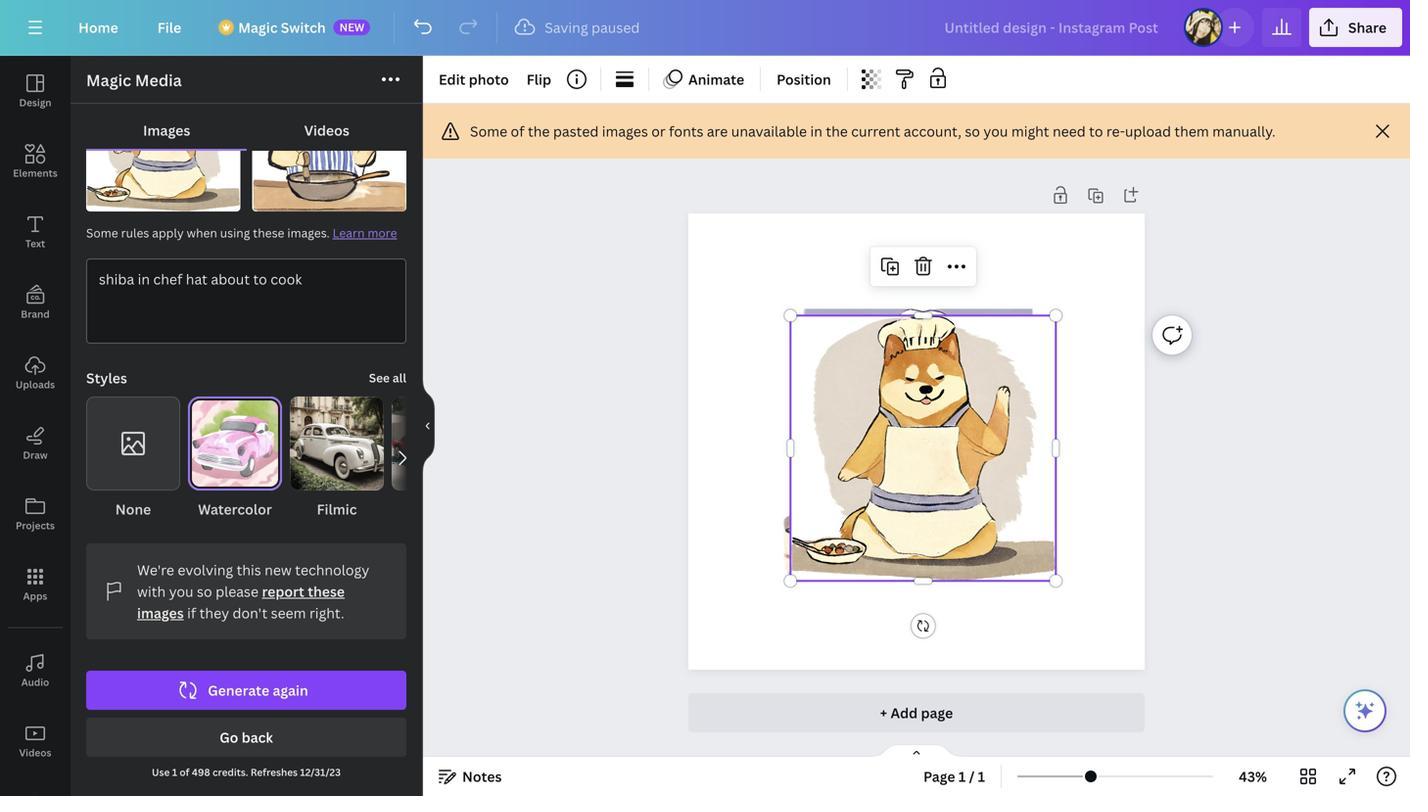 Task type: vqa. For each thing, say whether or not it's contained in the screenshot.
list
no



Task type: describe. For each thing, give the bounding box(es) containing it.
1 for /
[[959, 768, 966, 786]]

report
[[262, 582, 305, 601]]

+ add page
[[880, 704, 953, 722]]

share button
[[1310, 8, 1403, 47]]

brand
[[21, 308, 50, 321]]

please
[[216, 582, 259, 601]]

file button
[[142, 8, 197, 47]]

0 vertical spatial so
[[965, 122, 981, 141]]

learn
[[333, 225, 365, 241]]

videos inside the side panel tab list
[[19, 746, 51, 760]]

images.
[[287, 225, 330, 241]]

styles
[[86, 369, 127, 387]]

report these images
[[137, 582, 345, 623]]

filmic
[[317, 500, 357, 519]]

main menu bar
[[0, 0, 1411, 56]]

1 for of
[[172, 766, 177, 779]]

audio button
[[0, 636, 71, 706]]

position
[[777, 70, 832, 89]]

photo
[[469, 70, 509, 89]]

account,
[[904, 122, 962, 141]]

evolving
[[178, 561, 233, 579]]

you inside we're evolving this new technology with you so please
[[169, 582, 194, 601]]

current
[[852, 122, 901, 141]]

43%
[[1239, 768, 1268, 786]]

if
[[187, 604, 196, 623]]

design button
[[0, 56, 71, 126]]

page
[[921, 704, 953, 722]]

generate again button
[[86, 671, 407, 710]]

edit photo
[[439, 70, 509, 89]]

with
[[137, 582, 166, 601]]

notes button
[[431, 761, 510, 793]]

learn more link
[[333, 225, 397, 241]]

this
[[237, 561, 261, 579]]

watercolor
[[198, 500, 272, 519]]

projects button
[[0, 479, 71, 550]]

seem
[[271, 604, 306, 623]]

fonts
[[669, 122, 704, 141]]

file
[[157, 18, 181, 37]]

these inside report these images
[[308, 582, 345, 601]]

projects
[[16, 519, 55, 532]]

generate again
[[208, 681, 308, 700]]

magic media
[[86, 70, 182, 91]]

photo
[[419, 500, 459, 519]]

home link
[[63, 8, 134, 47]]

we're
[[137, 561, 174, 579]]

saving paused
[[545, 18, 640, 37]]

apps button
[[0, 550, 71, 620]]

elements
[[13, 167, 58, 180]]

technology
[[295, 561, 369, 579]]

uploads
[[16, 378, 55, 391]]

photo group
[[392, 397, 486, 520]]

2 horizontal spatial 1
[[978, 768, 986, 786]]

design
[[19, 96, 51, 109]]

1 the from the left
[[528, 122, 550, 141]]

43% button
[[1222, 761, 1285, 793]]

side panel tab list
[[0, 56, 71, 796]]

page 1 / 1
[[924, 768, 986, 786]]

some for some rules apply when using these images. learn more
[[86, 225, 118, 241]]

uploads button
[[0, 338, 71, 409]]

back
[[242, 728, 273, 747]]

when
[[187, 225, 217, 241]]

+ add page button
[[689, 694, 1145, 733]]

add
[[891, 704, 918, 722]]

notes
[[462, 768, 502, 786]]

home
[[78, 18, 118, 37]]

show pages image
[[870, 744, 964, 759]]

draw
[[23, 449, 48, 462]]

see all button
[[369, 368, 407, 388]]

Design title text field
[[929, 8, 1176, 47]]

0 vertical spatial images
[[602, 122, 648, 141]]

magic switch
[[238, 18, 326, 37]]

saving
[[545, 18, 588, 37]]



Task type: locate. For each thing, give the bounding box(es) containing it.
are
[[707, 122, 728, 141]]

1 left /
[[959, 768, 966, 786]]

0 vertical spatial videos
[[304, 121, 350, 140]]

1 horizontal spatial you
[[984, 122, 1008, 141]]

again
[[273, 681, 308, 700]]

/
[[969, 768, 975, 786]]

0 vertical spatial some
[[470, 122, 508, 141]]

right.
[[310, 604, 345, 623]]

some for some of the pasted images or fonts are unavailable in the current account, so you might need to re-upload them manually.
[[470, 122, 508, 141]]

more
[[368, 225, 397, 241]]

so right account,
[[965, 122, 981, 141]]

position button
[[769, 64, 839, 95]]

Describe an image. Include objects, colors, places... text field
[[87, 260, 406, 343]]

need
[[1053, 122, 1086, 141]]

share
[[1349, 18, 1387, 37]]

all
[[393, 370, 407, 386]]

re-
[[1107, 122, 1125, 141]]

0 horizontal spatial magic
[[86, 70, 131, 91]]

1 vertical spatial magic
[[86, 70, 131, 91]]

use 1 of 498 credits. refreshes 12/31/23
[[152, 766, 341, 779]]

1 horizontal spatial magic
[[238, 18, 278, 37]]

images
[[602, 122, 648, 141], [137, 604, 184, 623]]

0 horizontal spatial of
[[180, 766, 190, 779]]

they
[[199, 604, 229, 623]]

the
[[528, 122, 550, 141], [826, 122, 848, 141]]

+
[[880, 704, 888, 722]]

1 horizontal spatial the
[[826, 122, 848, 141]]

magic for magic switch
[[238, 18, 278, 37]]

1 right use
[[172, 766, 177, 779]]

we're evolving this new technology with you so please
[[137, 561, 369, 601]]

0 horizontal spatial you
[[169, 582, 194, 601]]

0 vertical spatial you
[[984, 122, 1008, 141]]

of left 498
[[180, 766, 190, 779]]

none group
[[86, 397, 180, 520]]

1 horizontal spatial these
[[308, 582, 345, 601]]

might
[[1012, 122, 1050, 141]]

0 horizontal spatial 1
[[172, 766, 177, 779]]

magic left switch
[[238, 18, 278, 37]]

unavailable
[[732, 122, 807, 141]]

credits.
[[213, 766, 248, 779]]

saving paused status
[[506, 16, 650, 39]]

them
[[1175, 122, 1210, 141]]

you up if
[[169, 582, 194, 601]]

images button
[[86, 112, 247, 149]]

1 vertical spatial some
[[86, 225, 118, 241]]

to
[[1090, 122, 1104, 141]]

some left rules
[[86, 225, 118, 241]]

brand button
[[0, 267, 71, 338]]

animate
[[689, 70, 745, 89]]

1 horizontal spatial images
[[602, 122, 648, 141]]

switch
[[281, 18, 326, 37]]

rules
[[121, 225, 149, 241]]

use
[[152, 766, 170, 779]]

so
[[965, 122, 981, 141], [197, 582, 212, 601]]

media
[[135, 70, 182, 91]]

magic left media
[[86, 70, 131, 91]]

1 vertical spatial videos
[[19, 746, 51, 760]]

animate button
[[657, 64, 752, 95]]

filmic group
[[290, 397, 384, 520]]

images inside report these images
[[137, 604, 184, 623]]

1 vertical spatial of
[[180, 766, 190, 779]]

canva assistant image
[[1354, 699, 1377, 723]]

watercolor group
[[188, 397, 282, 520]]

text button
[[0, 197, 71, 267]]

images down the with
[[137, 604, 184, 623]]

0 horizontal spatial so
[[197, 582, 212, 601]]

0 vertical spatial videos button
[[247, 112, 407, 149]]

0 vertical spatial magic
[[238, 18, 278, 37]]

1 horizontal spatial of
[[511, 122, 525, 141]]

1 horizontal spatial videos button
[[247, 112, 407, 149]]

the right in
[[826, 122, 848, 141]]

these up "right."
[[308, 582, 345, 601]]

12/31/23
[[300, 766, 341, 779]]

images
[[143, 121, 190, 140]]

0 horizontal spatial images
[[137, 604, 184, 623]]

1 horizontal spatial some
[[470, 122, 508, 141]]

of down 'flip' button on the left
[[511, 122, 525, 141]]

flip button
[[519, 64, 559, 95]]

report these images link
[[137, 582, 345, 623]]

1
[[172, 766, 177, 779], [959, 768, 966, 786], [978, 768, 986, 786]]

upload
[[1125, 122, 1172, 141]]

text
[[25, 237, 45, 250]]

hide image
[[422, 379, 435, 473]]

1 horizontal spatial so
[[965, 122, 981, 141]]

so down evolving
[[197, 582, 212, 601]]

elements button
[[0, 126, 71, 197]]

0 horizontal spatial some
[[86, 225, 118, 241]]

2 the from the left
[[826, 122, 848, 141]]

you left might
[[984, 122, 1008, 141]]

paused
[[592, 18, 640, 37]]

1 vertical spatial these
[[308, 582, 345, 601]]

some rules apply when using these images. learn more
[[86, 225, 397, 241]]

so inside we're evolving this new technology with you so please
[[197, 582, 212, 601]]

0 horizontal spatial these
[[253, 225, 285, 241]]

in
[[811, 122, 823, 141]]

1 vertical spatial images
[[137, 604, 184, 623]]

0 vertical spatial these
[[253, 225, 285, 241]]

page
[[924, 768, 956, 786]]

images left or
[[602, 122, 648, 141]]

1 vertical spatial so
[[197, 582, 212, 601]]

apply
[[152, 225, 184, 241]]

the left pasted
[[528, 122, 550, 141]]

498
[[192, 766, 210, 779]]

go back
[[220, 728, 273, 747]]

magic for magic media
[[86, 70, 131, 91]]

1 vertical spatial you
[[169, 582, 194, 601]]

0 vertical spatial of
[[511, 122, 525, 141]]

see all
[[369, 370, 407, 386]]

1 horizontal spatial videos
[[304, 121, 350, 140]]

flip
[[527, 70, 552, 89]]

edit
[[439, 70, 466, 89]]

0 horizontal spatial the
[[528, 122, 550, 141]]

some down 'photo' at top
[[470, 122, 508, 141]]

none
[[115, 500, 151, 519]]

draw button
[[0, 409, 71, 479]]

these right using
[[253, 225, 285, 241]]

0 horizontal spatial videos
[[19, 746, 51, 760]]

new
[[265, 561, 292, 579]]

go back button
[[86, 718, 407, 757]]

1 vertical spatial videos button
[[0, 706, 71, 777]]

you
[[984, 122, 1008, 141], [169, 582, 194, 601]]

1 horizontal spatial 1
[[959, 768, 966, 786]]

go
[[220, 728, 238, 747]]

edit photo button
[[431, 64, 517, 95]]

or
[[652, 122, 666, 141]]

using
[[220, 225, 250, 241]]

0 horizontal spatial videos button
[[0, 706, 71, 777]]

refreshes
[[251, 766, 298, 779]]

1 right /
[[978, 768, 986, 786]]

new
[[340, 20, 365, 34]]

audio
[[21, 676, 49, 689]]

pasted
[[553, 122, 599, 141]]

magic inside main menu bar
[[238, 18, 278, 37]]



